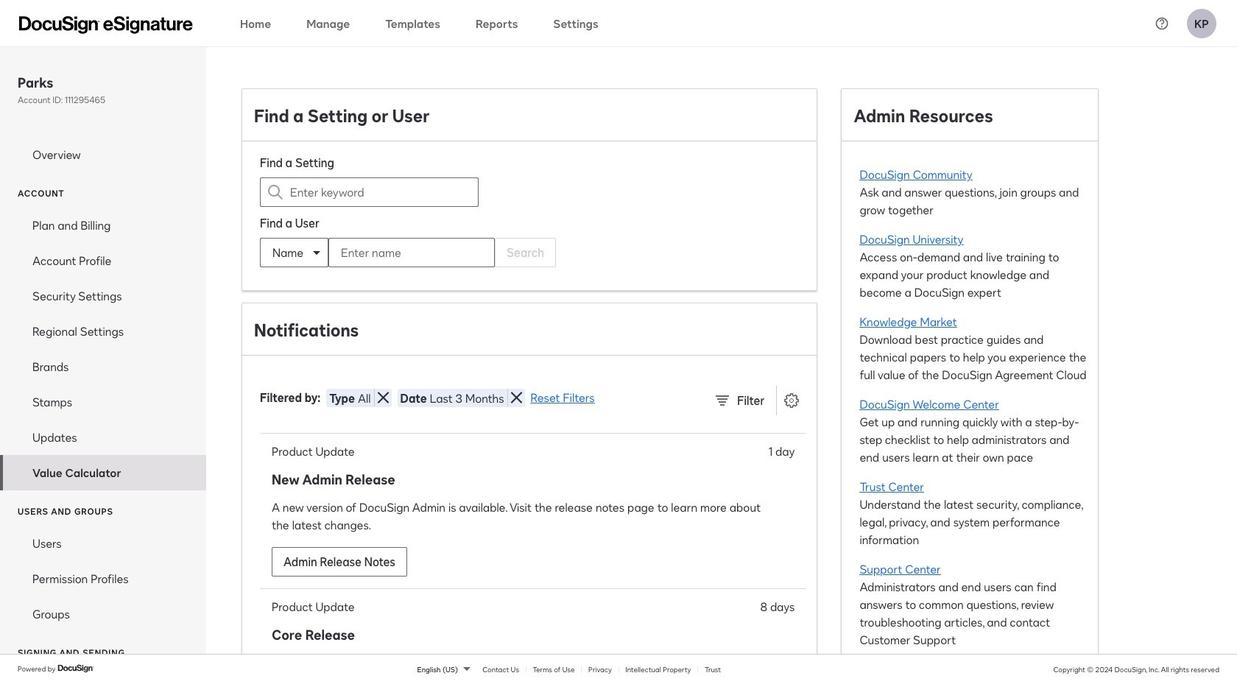 Task type: locate. For each thing, give the bounding box(es) containing it.
Enter keyword text field
[[290, 178, 449, 206]]

Enter name text field
[[329, 239, 465, 267]]

docusign admin image
[[19, 16, 193, 34]]

account element
[[0, 208, 206, 491]]

users and groups element
[[0, 526, 206, 632]]



Task type: vqa. For each thing, say whether or not it's contained in the screenshot.
enter name text box
yes



Task type: describe. For each thing, give the bounding box(es) containing it.
docusign image
[[58, 663, 94, 675]]



